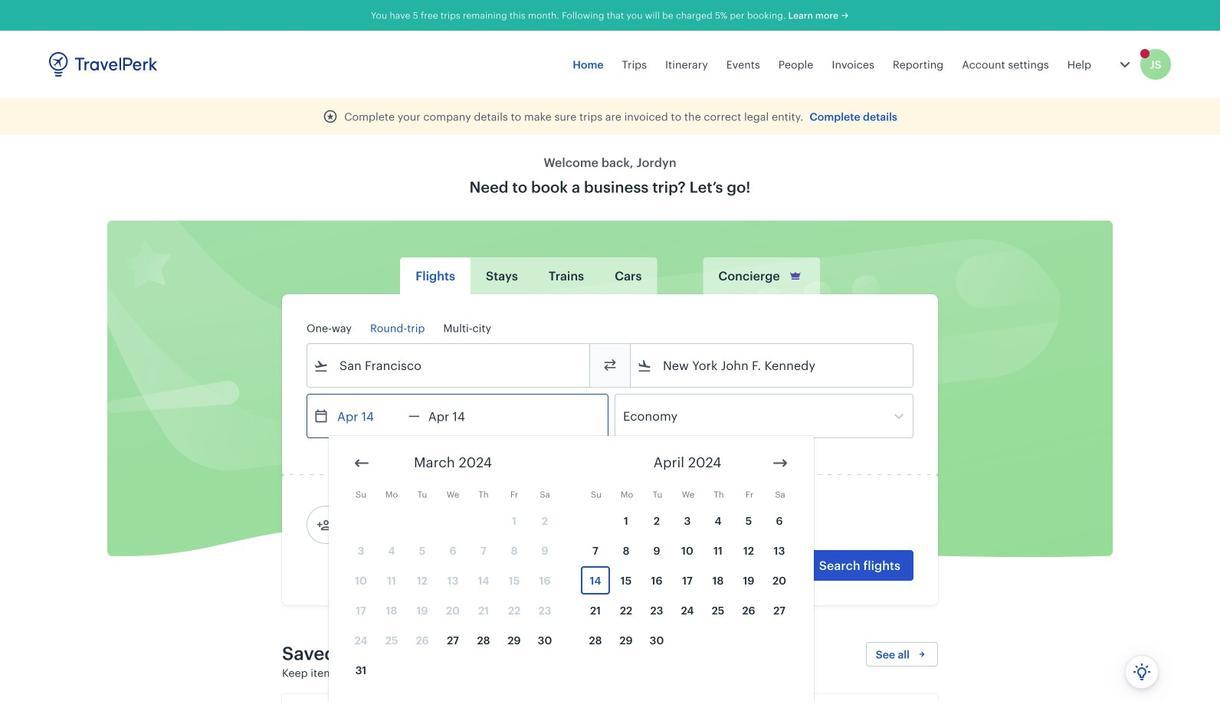 Task type: vqa. For each thing, say whether or not it's contained in the screenshot.
Return text field
yes



Task type: describe. For each thing, give the bounding box(es) containing it.
Return text field
[[420, 395, 500, 438]]

move forward to switch to the next month. image
[[771, 454, 790, 473]]

To search field
[[653, 353, 893, 378]]



Task type: locate. For each thing, give the bounding box(es) containing it.
move backward to switch to the previous month. image
[[353, 454, 371, 473]]

calendar application
[[329, 436, 1221, 702]]

From search field
[[329, 353, 570, 378]]

Depart text field
[[329, 395, 409, 438]]



